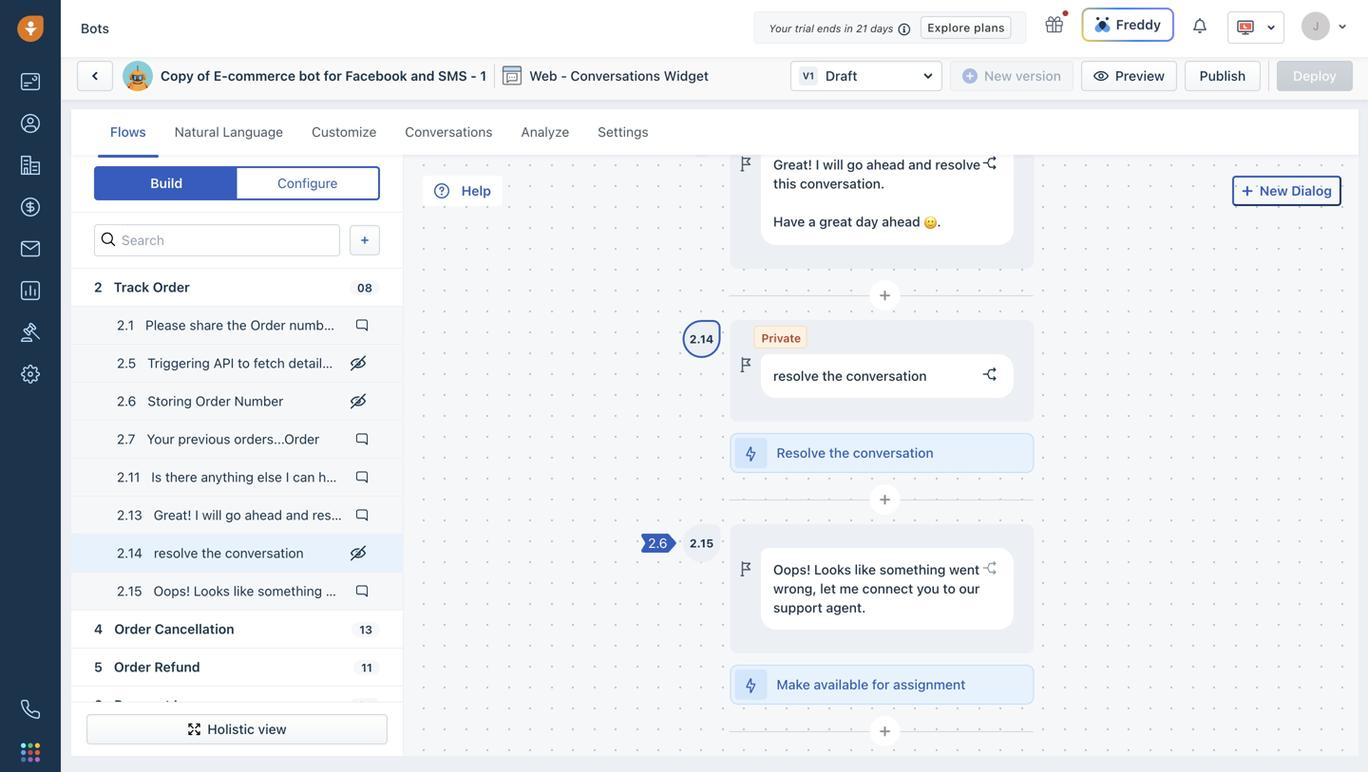 Task type: describe. For each thing, give the bounding box(es) containing it.
freddy button
[[1083, 8, 1175, 42]]

phone image
[[21, 701, 40, 720]]

bots
[[81, 20, 109, 36]]

properties image
[[21, 323, 40, 342]]

in
[[845, 22, 854, 35]]

freddy
[[1117, 17, 1162, 32]]

days
[[871, 22, 894, 35]]

explore plans
[[928, 21, 1006, 34]]



Task type: locate. For each thing, give the bounding box(es) containing it.
freshworks switcher image
[[21, 744, 40, 763]]

missing translation "unavailable" for locale "en-us" image
[[1237, 18, 1256, 37]]

your trial ends in 21 days
[[769, 22, 894, 35]]

plans
[[975, 21, 1006, 34]]

trial
[[795, 22, 814, 35]]

ic_arrow_down image
[[1267, 21, 1277, 34]]

explore plans button
[[921, 16, 1012, 39]]

bell regular image
[[1194, 17, 1209, 35]]

21
[[857, 22, 868, 35]]

ends
[[817, 22, 842, 35]]

explore
[[928, 21, 971, 34]]

ic_arrow_down image
[[1339, 21, 1348, 32]]

your
[[769, 22, 792, 35]]

phone element
[[11, 691, 49, 729]]

ic_info_icon image
[[899, 21, 912, 37]]



Task type: vqa. For each thing, say whether or not it's contained in the screenshot.
Ic_Info_Icon
yes



